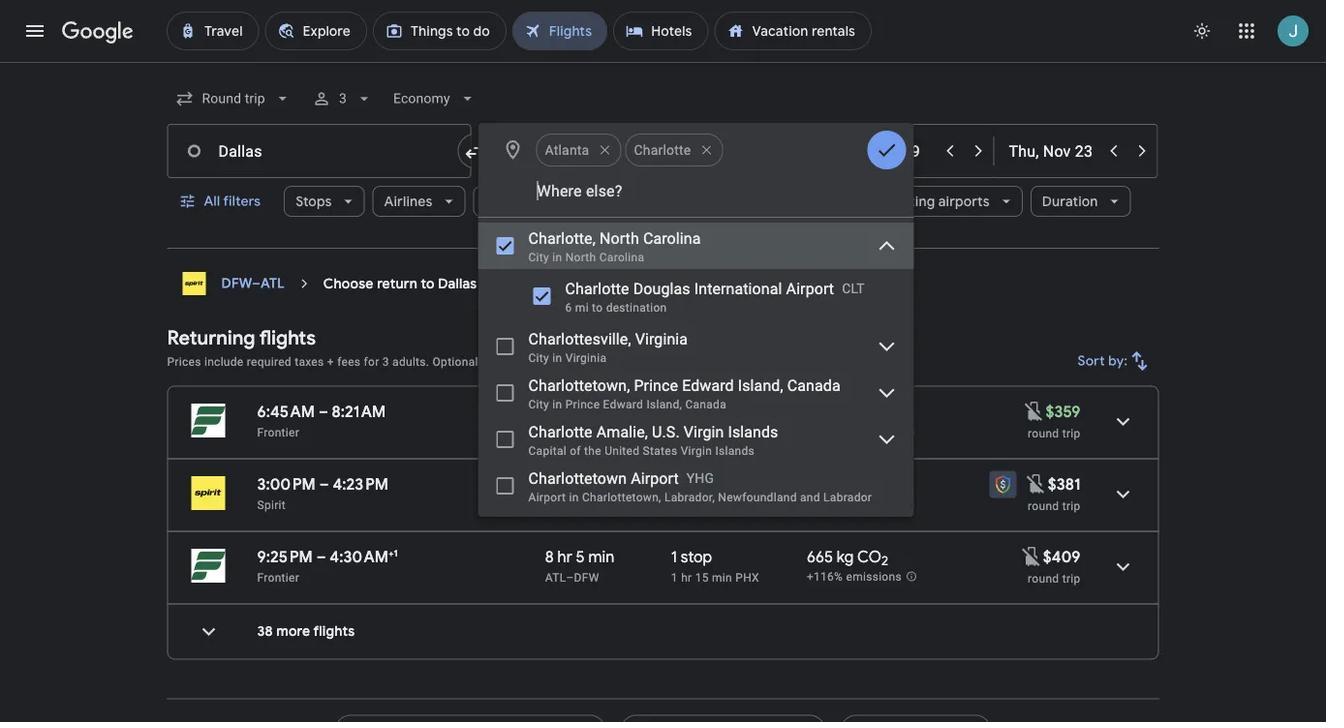 Task type: vqa. For each thing, say whether or not it's contained in the screenshot.
the top the Add
no



Task type: locate. For each thing, give the bounding box(es) containing it.
hr inside 2 hr 36 min atl – dfw
[[557, 402, 572, 422]]

1 vertical spatial round trip
[[1028, 499, 1081, 513]]

charlotte up capital
[[529, 423, 593, 441]]

nonstop
[[671, 402, 731, 422], [671, 475, 731, 495]]

charges
[[481, 355, 525, 369]]

airlines
[[384, 193, 433, 210]]

bag fees button
[[551, 355, 598, 369]]

co up -29% emissions on the right of page
[[858, 475, 882, 495]]

1 vertical spatial island,
[[647, 398, 682, 412]]

north down charlotte,
[[566, 251, 596, 265]]

and left labrador
[[800, 491, 820, 505]]

2 inside 2 hr 36 min atl – dfw
[[545, 402, 554, 422]]

1 vertical spatial nonstop
[[671, 475, 731, 495]]

and inside returning flights main content
[[528, 355, 548, 369]]

kg up -29% emissions on the right of page
[[837, 475, 854, 495]]

1 city from the top
[[529, 251, 549, 265]]

charlotte option
[[625, 127, 723, 173]]

round down $409
[[1028, 572, 1059, 586]]

0 vertical spatial -
[[808, 426, 811, 440]]

9:25 pm – 4:30 am + 1
[[257, 547, 398, 567]]

2 city from the top
[[529, 352, 549, 365]]

1 vertical spatial kg
[[837, 475, 854, 495]]

sort by:
[[1078, 353, 1128, 370]]

nonstop flight. element for 2 hr 36 min
[[671, 402, 731, 425]]

round trip down "$381"
[[1028, 499, 1081, 513]]

– left 8:21 am
[[319, 402, 328, 422]]

charlotte for douglas
[[565, 280, 629, 298]]

Arrival time: 8:21 AM. text field
[[332, 402, 386, 422]]

hr left 15
[[681, 571, 692, 585]]

– inside '8 hr 5 min atl – dfw'
[[566, 571, 574, 585]]

virginia down charlottesville,
[[566, 352, 607, 365]]

1 right 4:30 am
[[394, 547, 398, 560]]

1 horizontal spatial island,
[[738, 376, 784, 395]]

dfw down 5
[[574, 571, 599, 585]]

359 US dollars text field
[[1046, 402, 1081, 422]]

1 round from the top
[[1028, 427, 1059, 440]]

dfw for 4:30 am
[[574, 571, 599, 585]]

atl up capital
[[545, 426, 566, 439]]

trip for $409
[[1063, 572, 1081, 586]]

dfw inside 2 hr 23 min atl – dfw
[[574, 498, 599, 512]]

0 horizontal spatial island,
[[647, 398, 682, 412]]

0 horizontal spatial canada
[[685, 398, 727, 412]]

1 vertical spatial emissions
[[837, 499, 893, 513]]

1 trip from the top
[[1063, 427, 1081, 440]]

nonstop flight. element down states
[[671, 475, 731, 498]]

2 round trip from the top
[[1028, 499, 1081, 513]]

kg
[[836, 402, 853, 422], [837, 475, 854, 495], [837, 547, 854, 567]]

co for 665 kg co 2
[[857, 547, 882, 567]]

None search field
[[167, 76, 1159, 517]]

1 vertical spatial and
[[800, 491, 820, 505]]

1 vertical spatial this price for this flight doesn't include overhead bin access. if you need a carry-on bag, use the bags filter to update prices. image
[[1020, 545, 1043, 568]]

0 vertical spatial +
[[327, 355, 334, 369]]

stops button
[[284, 178, 365, 225]]

island, down assistance
[[738, 376, 784, 395]]

0 vertical spatial charlotte
[[634, 142, 691, 158]]

charlotte,
[[529, 229, 596, 248]]

2 vertical spatial charlotte
[[529, 423, 593, 441]]

charlotte
[[634, 142, 691, 158], [565, 280, 629, 298], [529, 423, 593, 441]]

min for 2 hr 36 min
[[596, 402, 623, 422]]

emissions down the 665 kg co 2
[[846, 571, 902, 584]]

atlanta option
[[536, 127, 621, 173]]

1 vertical spatial charlottetown,
[[582, 491, 661, 505]]

round
[[1028, 427, 1059, 440], [1028, 499, 1059, 513], [1028, 572, 1059, 586]]

Where else? text field
[[536, 168, 864, 214]]

Return text field
[[1009, 125, 1098, 177]]

kg up -24% emissions
[[836, 402, 853, 422]]

round trip for $409
[[1028, 572, 1081, 586]]

0 horizontal spatial fees
[[337, 355, 361, 369]]

dfw up the
[[574, 426, 599, 439]]

- down 233
[[808, 426, 811, 440]]

0 vertical spatial to
[[421, 275, 435, 293]]

2 trip from the top
[[1063, 499, 1081, 513]]

connecting
[[860, 193, 935, 210]]

– down 'total duration 8 hr 5 min.' element
[[566, 571, 574, 585]]

airport inside charlotte douglas international airport clt 6 mi to destination
[[786, 280, 834, 298]]

charlotte douglas international airport clt 6 mi to destination
[[565, 280, 865, 315]]

2 nonstop from the top
[[671, 475, 731, 495]]

airport for charlottetown airport
[[529, 491, 566, 505]]

+ inside 9:25 pm – 4:30 am + 1
[[389, 547, 394, 560]]

1 vertical spatial airport
[[631, 469, 679, 488]]

min inside 2 hr 36 min atl – dfw
[[596, 402, 623, 422]]

atl inside 2 hr 23 min atl – dfw
[[545, 498, 566, 512]]

0 vertical spatial frontier
[[257, 426, 299, 439]]

- down 220 on the right
[[808, 499, 811, 513]]

dfw for 4:23 pm
[[574, 498, 599, 512]]

665 kg co 2
[[807, 547, 889, 570]]

1 vertical spatial trip
[[1063, 499, 1081, 513]]

in inside charlottetown airport yhg airport in charlottetown, labrador, newfoundland and labrador
[[569, 491, 579, 505]]

0 vertical spatial airport
[[786, 280, 834, 298]]

min
[[596, 402, 623, 422], [596, 475, 622, 495], [589, 547, 615, 567], [712, 571, 732, 585]]

1 vertical spatial -
[[808, 499, 811, 513]]

islands up charlottetown airport yhg airport in charlottetown, labrador, newfoundland and labrador
[[716, 445, 755, 458]]

frontier
[[257, 426, 299, 439], [257, 571, 299, 585]]

edward down passenger
[[682, 376, 734, 395]]

1 horizontal spatial fees
[[575, 355, 598, 369]]

spirit
[[257, 498, 286, 512]]

0 horizontal spatial airport
[[529, 491, 566, 505]]

0 vertical spatial nonstop
[[671, 402, 731, 422]]

choose
[[323, 275, 374, 293]]

min right '23'
[[596, 475, 622, 495]]

in left '36'
[[553, 398, 562, 412]]

in inside charlottesville, virginia city in virginia
[[553, 352, 562, 365]]

23
[[576, 475, 592, 495]]

nonstop down states
[[671, 475, 731, 495]]

– left 4:23 pm text field
[[319, 475, 329, 495]]

1 vertical spatial prince
[[566, 398, 600, 412]]

in down the charlottetown
[[569, 491, 579, 505]]

min inside 2 hr 23 min atl – dfw
[[596, 475, 622, 495]]

1 vertical spatial nonstop flight. element
[[671, 475, 731, 498]]

kg inside the 665 kg co 2
[[837, 547, 854, 567]]

381 US dollars text field
[[1048, 475, 1081, 495]]

charlotte inside option
[[634, 142, 691, 158]]

mi
[[575, 301, 589, 315]]

total duration 8 hr 5 min. element
[[545, 547, 671, 570]]

2 left '36'
[[545, 402, 554, 422]]

virgin
[[684, 423, 724, 441], [681, 445, 712, 458]]

hr left '36'
[[557, 402, 572, 422]]

1 vertical spatial charlotte
[[565, 280, 629, 298]]

co inside the 665 kg co 2
[[857, 547, 882, 567]]

– up of
[[566, 426, 574, 439]]

none search field containing where else?
[[167, 76, 1159, 517]]

-29% emissions
[[808, 499, 893, 513]]

all filters
[[204, 193, 261, 210]]

hr inside 2 hr 23 min atl – dfw
[[557, 475, 572, 495]]

0 vertical spatial trip
[[1063, 427, 1081, 440]]

1 horizontal spatial and
[[800, 491, 820, 505]]

0 vertical spatial round
[[1028, 427, 1059, 440]]

charlottetown airport yhg airport in charlottetown, labrador, newfoundland and labrador
[[529, 469, 872, 505]]

canada down passenger
[[685, 398, 727, 412]]

round down 381 us dollars text box
[[1028, 499, 1059, 513]]

1 horizontal spatial north
[[600, 229, 639, 248]]

2 vertical spatial round trip
[[1028, 572, 1081, 586]]

0 vertical spatial co
[[856, 402, 880, 422]]

dfw for 8:21 am
[[574, 426, 599, 439]]

round trip
[[1028, 427, 1081, 440], [1028, 499, 1081, 513], [1028, 572, 1081, 586]]

airport down the charlottetown
[[529, 491, 566, 505]]

to
[[421, 275, 435, 293], [592, 301, 603, 315]]

prince down apply.
[[634, 376, 678, 395]]

1 frontier from the top
[[257, 426, 299, 439]]

1 vertical spatial co
[[858, 475, 882, 495]]

round for $359
[[1028, 427, 1059, 440]]

2 right labrador
[[882, 481, 889, 497]]

3 round from the top
[[1028, 572, 1059, 586]]

0 horizontal spatial and
[[528, 355, 548, 369]]

to left dallas on the left top of page
[[421, 275, 435, 293]]

co inside 220 kg co 2
[[858, 475, 882, 495]]

1 horizontal spatial canada
[[787, 376, 841, 395]]

1 nonstop from the top
[[671, 402, 731, 422]]

city left bag
[[529, 352, 549, 365]]

city left '36'
[[529, 398, 549, 412]]

2 vertical spatial kg
[[837, 547, 854, 567]]

to inside charlotte douglas international airport clt 6 mi to destination
[[592, 301, 603, 315]]

2 vertical spatial trip
[[1063, 572, 1081, 586]]

charlotte for amalie,
[[529, 423, 593, 441]]

to right mi
[[592, 301, 603, 315]]

1 vertical spatial round
[[1028, 499, 1059, 513]]

Arrival time: 4:23 PM. text field
[[333, 475, 389, 495]]

island, up u.s.
[[647, 398, 682, 412]]

list box containing charlotte, north carolina
[[478, 218, 914, 517]]

charlotte up mi
[[565, 280, 629, 298]]

dfw down '23'
[[574, 498, 599, 512]]

and
[[528, 355, 548, 369], [800, 491, 820, 505]]

flights
[[259, 326, 316, 350], [313, 623, 355, 641]]

0 horizontal spatial to
[[421, 275, 435, 293]]

all
[[204, 193, 220, 210]]

1 vertical spatial north
[[566, 251, 596, 265]]

in down charlotte,
[[553, 251, 562, 265]]

for
[[364, 355, 379, 369]]

atl up returning flights
[[261, 275, 285, 293]]

nonstop flight. element
[[671, 402, 731, 425], [671, 475, 731, 498]]

charlotte inside charlotte douglas international airport clt 6 mi to destination
[[565, 280, 629, 298]]

this price for this flight doesn't include overhead bin access. if you need a carry-on bag, use the bags filter to update prices. image
[[1025, 473, 1048, 496], [1020, 545, 1043, 568]]

2 nonstop flight. element from the top
[[671, 475, 731, 498]]

1 nonstop flight. element from the top
[[671, 402, 731, 425]]

change appearance image
[[1179, 8, 1226, 54]]

nonstop flight. element for 2 hr 23 min
[[671, 475, 731, 498]]

charlotte up where else? text field
[[634, 142, 691, 158]]

2 vertical spatial city
[[529, 398, 549, 412]]

38 more flights
[[257, 623, 355, 641]]

capital
[[529, 445, 567, 458]]

$409
[[1043, 547, 1081, 567]]

Arrival time: 4:30 AM on  Friday, November 24. text field
[[330, 547, 398, 567]]

flights right more
[[313, 623, 355, 641]]

0 vertical spatial city
[[529, 251, 549, 265]]

emissions for 2
[[837, 499, 893, 513]]

airport left clt
[[786, 280, 834, 298]]

dfw inside '8 hr 5 min atl – dfw'
[[574, 571, 599, 585]]

this price for this flight doesn't include overhead bin access. if you need a carry-on bag, use the bags filter to update prices. image left flight details. leaves hartsfield-jackson atlanta international airport at 9:25 pm on thursday, november 23 and arrives at dallas/fort worth international airport at 4:30 am on friday, november 24. "image" at the right of the page
[[1020, 545, 1043, 568]]

and left bag
[[528, 355, 548, 369]]

min inside '8 hr 5 min atl – dfw'
[[589, 547, 615, 567]]

nonstop flight. element down passenger
[[671, 402, 731, 425]]

returning flights
[[167, 326, 316, 350]]

in inside 'charlottetown, prince edward island, canada city in prince edward island, canada'
[[553, 398, 562, 412]]

0 horizontal spatial edward
[[603, 398, 643, 412]]

min up amalie,
[[596, 402, 623, 422]]

city down charlotte,
[[529, 251, 549, 265]]

hr
[[557, 402, 572, 422], [557, 475, 572, 495], [558, 547, 572, 567], [681, 571, 692, 585]]

– inside '6:45 am – 8:21 am frontier'
[[319, 402, 328, 422]]

0 vertical spatial virginia
[[635, 330, 688, 348]]

atl inside 2 hr 36 min atl – dfw
[[545, 426, 566, 439]]

north down price popup button
[[600, 229, 639, 248]]

0 vertical spatial and
[[528, 355, 548, 369]]

dfw – atl
[[221, 275, 285, 293]]

38 more flights image
[[186, 609, 232, 655]]

1 horizontal spatial to
[[592, 301, 603, 315]]

trip down $359 text box
[[1063, 427, 1081, 440]]

fees
[[337, 355, 361, 369], [575, 355, 598, 369]]

this price for this flight doesn't include overhead bin access. if you need a carry-on bag, use the bags filter to update prices. image down this price for this flight doesn't include overhead bin access. if you need a carry-on bag, use the bags filter to update prices. image
[[1025, 473, 1048, 496]]

+116%
[[807, 571, 843, 584]]

airport down states
[[631, 469, 679, 488]]

dfw inside 2 hr 36 min atl – dfw
[[574, 426, 599, 439]]

hr for 36
[[557, 402, 572, 422]]

nonstop up u.s.
[[671, 402, 731, 422]]

canada
[[787, 376, 841, 395], [685, 398, 727, 412]]

– up returning flights
[[252, 275, 261, 293]]

edward up amalie,
[[603, 398, 643, 412]]

0 vertical spatial carolina
[[643, 229, 701, 248]]

atl down the charlottetown
[[545, 498, 566, 512]]

3 city from the top
[[529, 398, 549, 412]]

frontier inside '6:45 am – 8:21 am frontier'
[[257, 426, 299, 439]]

0 vertical spatial charlottetown,
[[529, 376, 630, 395]]

1 inside 9:25 pm – 4:30 am + 1
[[394, 547, 398, 560]]

co up -24% emissions
[[856, 402, 880, 422]]

2 vertical spatial airport
[[529, 491, 566, 505]]

1 vertical spatial to
[[592, 301, 603, 315]]

dfw up returning flights
[[221, 275, 252, 293]]

city inside 'charlottetown, prince edward island, canada city in prince edward island, canada'
[[529, 398, 549, 412]]

bag
[[551, 355, 572, 369]]

hr right 8
[[558, 547, 572, 567]]

0 vertical spatial edward
[[682, 376, 734, 395]]

1 vertical spatial city
[[529, 352, 549, 365]]

0 vertical spatial emissions
[[837, 426, 893, 440]]

3 trip from the top
[[1063, 572, 1081, 586]]

u.s.
[[652, 423, 680, 441]]

1 vertical spatial 3
[[382, 355, 389, 369]]

city
[[529, 251, 549, 265], [529, 352, 549, 365], [529, 398, 549, 412]]

round trip down $359 text box
[[1028, 427, 1081, 440]]

3 button
[[304, 76, 382, 122]]

list box
[[478, 218, 914, 517]]

hr left '23'
[[557, 475, 572, 495]]

2 hr 23 min atl – dfw
[[545, 475, 622, 512]]

1 horizontal spatial 3
[[382, 355, 389, 369]]

0 horizontal spatial 3
[[339, 91, 347, 107]]

0 vertical spatial canada
[[787, 376, 841, 395]]

islands up newfoundland
[[728, 423, 778, 441]]

prices include required taxes + fees for 3 adults. optional charges and bag fees may apply. passenger assistance
[[167, 355, 782, 369]]

co up +116% emissions
[[857, 547, 882, 567]]

round trip for $359
[[1028, 427, 1081, 440]]

emissions down '233 kg co'
[[837, 426, 893, 440]]

2 vertical spatial round
[[1028, 572, 1059, 586]]

1 horizontal spatial airport
[[631, 469, 679, 488]]

2 - from the top
[[808, 499, 811, 513]]

1 round trip from the top
[[1028, 427, 1081, 440]]

charlotte inside charlotte amalie, u.s. virgin islands capital of the united states virgin islands
[[529, 423, 593, 441]]

emissions down 220 kg co 2
[[837, 499, 893, 513]]

fees down charlottesville,
[[575, 355, 598, 369]]

international
[[694, 280, 782, 298]]

0 vertical spatial prince
[[634, 376, 678, 395]]

+116% emissions
[[807, 571, 902, 584]]

1 horizontal spatial +
[[389, 547, 394, 560]]

2 horizontal spatial airport
[[786, 280, 834, 298]]

min right 15
[[712, 571, 732, 585]]

$381
[[1048, 475, 1081, 495]]

charlottetown,
[[529, 376, 630, 395], [582, 491, 661, 505]]

trip down $409
[[1063, 572, 1081, 586]]

assistance
[[723, 355, 782, 369]]

1 vertical spatial virginia
[[566, 352, 607, 365]]

atl inside '8 hr 5 min atl – dfw'
[[545, 571, 566, 585]]

None text field
[[167, 124, 471, 178]]

3 inside returning flights main content
[[382, 355, 389, 369]]

2 down capital
[[545, 475, 554, 495]]

more
[[276, 623, 310, 641]]

prince down the bag fees button at the left of the page
[[566, 398, 600, 412]]

2 inside the 665 kg co 2
[[882, 553, 889, 570]]

1 vertical spatial frontier
[[257, 571, 299, 585]]

– down the charlottetown
[[566, 498, 574, 512]]

3 round trip from the top
[[1028, 572, 1081, 586]]

return
[[377, 275, 418, 293]]

0 vertical spatial round trip
[[1028, 427, 1081, 440]]

1 vertical spatial +
[[389, 547, 394, 560]]

kg up +116% emissions
[[837, 547, 854, 567]]

round down this price for this flight doesn't include overhead bin access. if you need a carry-on bag, use the bags filter to update prices. image
[[1028, 427, 1059, 440]]

0 vertical spatial nonstop flight. element
[[671, 402, 731, 425]]

atl down 8
[[545, 571, 566, 585]]

yhg
[[687, 470, 714, 486]]

2 up +116% emissions
[[882, 553, 889, 570]]

canada up 233
[[787, 376, 841, 395]]

charlottetown, down united
[[582, 491, 661, 505]]

island,
[[738, 376, 784, 395], [647, 398, 682, 412]]

1 down 1 stop flight. element
[[671, 571, 678, 585]]

trip down "$381"
[[1063, 499, 1081, 513]]

toggle nearby airports for charlottetown, prince edward island, canada image
[[875, 382, 899, 405]]

charlottetown
[[529, 469, 627, 488]]

flights up required
[[259, 326, 316, 350]]

frontier down 9:25 pm text box
[[257, 571, 299, 585]]

kg inside 220 kg co 2
[[837, 475, 854, 495]]

virgin right u.s.
[[684, 423, 724, 441]]

hr inside '8 hr 5 min atl – dfw'
[[558, 547, 572, 567]]

3
[[339, 91, 347, 107], [382, 355, 389, 369]]

2 vertical spatial co
[[857, 547, 882, 567]]

co
[[856, 402, 880, 422], [858, 475, 882, 495], [857, 547, 882, 567]]

2 frontier from the top
[[257, 571, 299, 585]]

charlottetown, down the bag fees button at the left of the page
[[529, 376, 630, 395]]

virgin up "yhg"
[[681, 445, 712, 458]]

1 horizontal spatial edward
[[682, 376, 734, 395]]

labrador
[[824, 491, 872, 505]]

stops
[[296, 193, 332, 210]]

choose return to dallas
[[323, 275, 477, 293]]

None field
[[167, 81, 300, 116], [385, 81, 485, 116], [167, 81, 300, 116], [385, 81, 485, 116]]

the
[[584, 445, 602, 458]]

2 inside 220 kg co 2
[[882, 481, 889, 497]]

virginia up apply.
[[635, 330, 688, 348]]

round for $409
[[1028, 572, 1059, 586]]

fees left for
[[337, 355, 361, 369]]

round trip down $409
[[1028, 572, 1081, 586]]

in down charlottesville,
[[553, 352, 562, 365]]

1 vertical spatial edward
[[603, 398, 643, 412]]

min right 5
[[589, 547, 615, 567]]

0 vertical spatial kg
[[836, 402, 853, 422]]

duration
[[1042, 193, 1098, 210]]

airport
[[786, 280, 834, 298], [631, 469, 679, 488], [529, 491, 566, 505]]

total duration 2 hr 36 min. element
[[545, 402, 671, 425]]

1 - from the top
[[808, 426, 811, 440]]

frontier down 6:45 am "text field"
[[257, 426, 299, 439]]

0 vertical spatial 3
[[339, 91, 347, 107]]



Task type: describe. For each thing, give the bounding box(es) containing it.
36
[[576, 402, 593, 422]]

charlottetown, inside charlottetown airport yhg airport in charlottetown, labrador, newfoundland and labrador
[[582, 491, 661, 505]]

1 vertical spatial canada
[[685, 398, 727, 412]]

$359
[[1046, 402, 1081, 422]]

nonstop for 2 hr 23 min
[[671, 475, 731, 495]]

1 horizontal spatial virginia
[[635, 330, 688, 348]]

0 vertical spatial islands
[[728, 423, 778, 441]]

1 vertical spatial carolina
[[599, 251, 645, 265]]

2 inside 2 hr 23 min atl – dfw
[[545, 475, 554, 495]]

8:21 am
[[332, 402, 386, 422]]

all filters button
[[167, 178, 276, 225]]

flight details. leaves hartsfield-jackson atlanta international airport at 6:45 am on thursday, november 23 and arrives at dallas/fort worth international airport at 8:21 am on thursday, november 23. image
[[1100, 399, 1147, 445]]

connecting airports
[[860, 193, 990, 210]]

trip for $359
[[1063, 427, 1081, 440]]

toggle nearby airports for charlotte amalie, u.s. virgin islands image
[[875, 428, 899, 451]]

required
[[247, 355, 292, 369]]

of
[[570, 445, 581, 458]]

filters
[[223, 193, 261, 210]]

1 left stop
[[671, 547, 677, 567]]

leaves hartsfield-jackson atlanta international airport at 9:25 pm on thursday, november 23 and arrives at dallas/fort worth international airport at 4:30 am on friday, november 24. element
[[257, 547, 398, 567]]

6:45 am
[[257, 402, 315, 422]]

charlottetown, prince edward island, canada city in prince edward island, canada
[[529, 376, 841, 412]]

where else?
[[537, 182, 623, 200]]

sort
[[1078, 353, 1105, 370]]

charlottetown, inside 'charlottetown, prince edward island, canada city in prince edward island, canada'
[[529, 376, 630, 395]]

atl for 4:23 pm
[[545, 498, 566, 512]]

Departure time: 6:45 AM. text field
[[257, 402, 315, 422]]

6
[[565, 301, 572, 315]]

233
[[807, 402, 832, 422]]

0 vertical spatial flights
[[259, 326, 316, 350]]

charlotte amalie, u.s. virgin islands capital of the united states virgin islands
[[529, 423, 778, 458]]

airports
[[939, 193, 990, 210]]

– right 9:25 pm text box
[[316, 547, 326, 567]]

0 vertical spatial island,
[[738, 376, 784, 395]]

hr for 5
[[558, 547, 572, 567]]

total duration 2 hr 23 min. element
[[545, 475, 671, 498]]

220 kg co 2
[[807, 475, 889, 497]]

destination
[[606, 301, 667, 315]]

-24% emissions
[[808, 426, 893, 440]]

1 stop 1 hr 15 min phx
[[671, 547, 760, 585]]

leaves hartsfield-jackson atlanta international airport at 6:45 am on thursday, november 23 and arrives at dallas/fort worth international airport at 8:21 am on thursday, november 23. element
[[257, 402, 386, 422]]

where
[[537, 182, 582, 200]]

connecting airports button
[[848, 178, 1023, 225]]

0 horizontal spatial virginia
[[566, 352, 607, 365]]

duration button
[[1031, 178, 1131, 225]]

6:45 am – 8:21 am frontier
[[257, 402, 386, 439]]

co for 233 kg co
[[856, 402, 880, 422]]

city inside charlotte, north carolina city in north carolina
[[529, 251, 549, 265]]

Departure text field
[[845, 125, 934, 177]]

charlottesville,
[[529, 330, 631, 348]]

toggle nearby airports for charlottesville, virginia image
[[875, 335, 899, 358]]

8
[[545, 547, 554, 567]]

sort by: button
[[1070, 338, 1159, 385]]

3:00 pm
[[257, 475, 316, 495]]

hr inside '1 stop 1 hr 15 min phx'
[[681, 571, 692, 585]]

1 stop flight. element
[[671, 547, 712, 570]]

flight details. leaves hartsfield-jackson atlanta international airport at 9:25 pm on thursday, november 23 and arrives at dallas/fort worth international airport at 4:30 am on friday, november 24. image
[[1100, 544, 1147, 591]]

2 vertical spatial emissions
[[846, 571, 902, 584]]

to inside returning flights main content
[[421, 275, 435, 293]]

airport for charlotte douglas international airport
[[786, 280, 834, 298]]

- for 233
[[808, 426, 811, 440]]

0 vertical spatial virgin
[[684, 423, 724, 441]]

layover (1 of 1) is a 1 hr 15 min layover at phoenix sky harbor international airport in phoenix. element
[[671, 570, 797, 586]]

include
[[204, 355, 244, 369]]

and inside charlottetown airport yhg airport in charlottetown, labrador, newfoundland and labrador
[[800, 491, 820, 505]]

min inside '1 stop 1 hr 15 min phx'
[[712, 571, 732, 585]]

atl for 8:21 am
[[545, 426, 566, 439]]

8 hr 5 min atl – dfw
[[545, 547, 615, 585]]

min for 2 hr 23 min
[[596, 475, 622, 495]]

38
[[257, 623, 273, 641]]

– inside 3:00 pm – 4:23 pm spirit
[[319, 475, 329, 495]]

– inside 2 hr 36 min atl – dfw
[[566, 426, 574, 439]]

- for 220
[[808, 499, 811, 513]]

2 round from the top
[[1028, 499, 1059, 513]]

stop
[[681, 547, 712, 567]]

taxes
[[295, 355, 324, 369]]

409 US dollars text field
[[1043, 547, 1081, 567]]

kg for 220
[[837, 475, 854, 495]]

by:
[[1109, 353, 1128, 370]]

amalie,
[[597, 423, 648, 441]]

douglas
[[633, 280, 691, 298]]

1 vertical spatial flights
[[313, 623, 355, 641]]

united
[[605, 445, 640, 458]]

done image
[[875, 139, 899, 162]]

emissions for 233 kg co
[[837, 426, 893, 440]]

optional
[[433, 355, 478, 369]]

else?
[[586, 182, 623, 200]]

15
[[695, 571, 709, 585]]

233 kg co
[[807, 402, 880, 422]]

charlotte, north carolina city in north carolina
[[529, 229, 701, 265]]

0 horizontal spatial prince
[[566, 398, 600, 412]]

2 fees from the left
[[575, 355, 598, 369]]

atlanta
[[545, 142, 589, 158]]

nonstop for 2 hr 36 min
[[671, 402, 731, 422]]

665
[[807, 547, 833, 567]]

1 fees from the left
[[337, 355, 361, 369]]

min for 8 hr 5 min
[[589, 547, 615, 567]]

0 vertical spatial this price for this flight doesn't include overhead bin access. if you need a carry-on bag, use the bags filter to update prices. image
[[1025, 473, 1048, 496]]

hr for 23
[[557, 475, 572, 495]]

29%
[[811, 499, 834, 513]]

0 vertical spatial north
[[600, 229, 639, 248]]

1 vertical spatial virgin
[[681, 445, 712, 458]]

2 hr 36 min atl – dfw
[[545, 402, 623, 439]]

newfoundland
[[718, 491, 797, 505]]

main menu image
[[23, 19, 47, 43]]

4:23 pm
[[333, 475, 389, 495]]

toggle nearby airports for charlotte, north carolina image
[[875, 234, 899, 258]]

0 horizontal spatial north
[[566, 251, 596, 265]]

3 inside popup button
[[339, 91, 347, 107]]

4:30 am
[[330, 547, 389, 567]]

kg for 233
[[836, 402, 853, 422]]

– inside 2 hr 23 min atl – dfw
[[566, 498, 574, 512]]

atl for 4:30 am
[[545, 571, 566, 585]]

returning
[[167, 326, 255, 350]]

phx
[[736, 571, 760, 585]]

kg for 665
[[837, 547, 854, 567]]

enter your destination dialog
[[478, 123, 914, 517]]

city inside charlottesville, virginia city in virginia
[[529, 352, 549, 365]]

9:25 pm
[[257, 547, 313, 567]]

leaves hartsfield-jackson atlanta international airport at 3:00 pm on thursday, november 23 and arrives at dallas/fort worth international airport at 4:23 pm on thursday, november 23. element
[[257, 475, 389, 495]]

states
[[643, 445, 678, 458]]

co for 220 kg co 2
[[858, 475, 882, 495]]

1 horizontal spatial prince
[[634, 376, 678, 395]]

prices
[[167, 355, 201, 369]]

3:00 pm – 4:23 pm spirit
[[257, 475, 389, 512]]

1 vertical spatial islands
[[716, 445, 755, 458]]

24%
[[811, 426, 834, 440]]

dallas
[[438, 275, 477, 293]]

0 horizontal spatial +
[[327, 355, 334, 369]]

in inside charlotte, north carolina city in north carolina
[[553, 251, 562, 265]]

charlottesville, virginia city in virginia
[[529, 330, 688, 365]]

where else? list box
[[529, 127, 864, 214]]

airlines button
[[373, 178, 466, 225]]

apply.
[[627, 355, 659, 369]]

adults.
[[392, 355, 429, 369]]

returning flights main content
[[167, 265, 1159, 676]]

Departure time: 3:00 PM. text field
[[257, 475, 316, 495]]

220
[[807, 475, 834, 495]]

flight details. leaves hartsfield-jackson atlanta international airport at 3:00 pm on thursday, november 23 and arrives at dallas/fort worth international airport at 4:23 pm on thursday, november 23. image
[[1100, 471, 1147, 518]]

Departure time: 9:25 PM. text field
[[257, 547, 313, 567]]

swap origin and destination. image
[[464, 140, 487, 163]]

this price for this flight doesn't include overhead bin access. if you need a carry-on bag, use the bags filter to update prices. image
[[1023, 400, 1046, 423]]

price
[[569, 193, 601, 210]]



